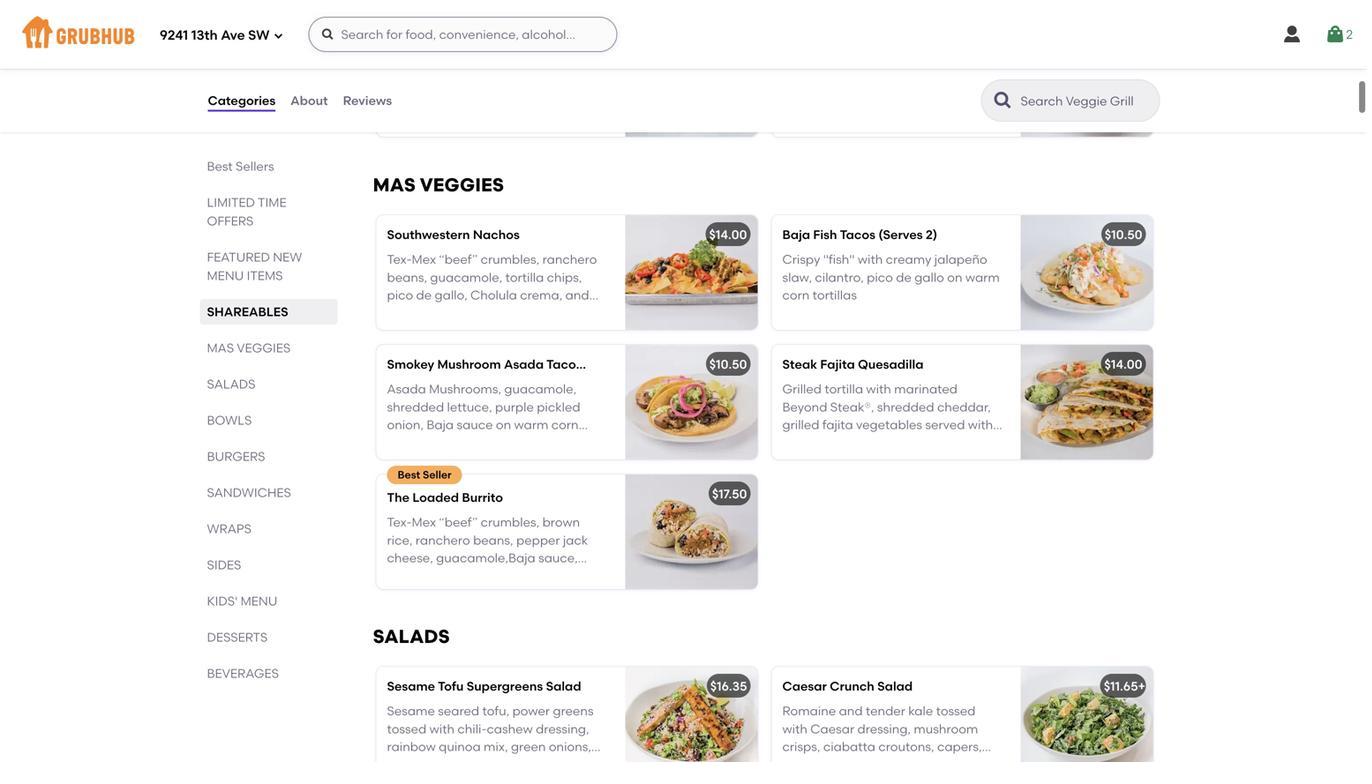 Task type: locate. For each thing, give the bounding box(es) containing it.
tortilla up steak®,
[[825, 382, 864, 397]]

fresno
[[387, 306, 424, 321]]

and
[[566, 288, 590, 303], [858, 454, 882, 469], [839, 704, 863, 719], [387, 758, 411, 763], [899, 758, 923, 763]]

guacamole, inside grilled tortilla with marinated beyond steak®,   shredded cheddar, grilled fajita vegetables   served with a side of lettuce, pico de gallo, guacamole, and salsa
[[783, 454, 855, 469]]

2 dressing, from the left
[[858, 722, 911, 737]]

of inside grilled tortilla with marinated beyond steak®,   shredded cheddar, grilled fajita vegetables   served with a side of lettuce, pico de gallo, guacamole, and salsa
[[821, 436, 833, 451]]

0 horizontal spatial asada
[[387, 382, 426, 397]]

ranchero up chips,
[[543, 252, 597, 267]]

salads inside tab
[[207, 377, 256, 392]]

"beef"
[[439, 252, 478, 267], [439, 515, 478, 530]]

tossed
[[937, 704, 976, 719], [387, 722, 427, 737]]

1 mex from the top
[[412, 252, 436, 267]]

mushroom up capers,
[[914, 722, 979, 737]]

$10.50 for crispy "fish" with creamy jalapeño slaw, cilantro, pico de gallo on warm corn tortillas
[[1105, 227, 1143, 242]]

parmesan,
[[832, 758, 896, 763]]

mex inside tex-mex "beef" crumbles, brown rice, ranchero beans, pepper jack cheese, guacamole,baja sauce, shredded lettuce, pico de gallo wrapped in a warm flour tortilla
[[412, 515, 436, 530]]

0 horizontal spatial salad
[[546, 679, 582, 694]]

caesar up romaine on the right bottom
[[783, 679, 827, 694]]

0 horizontal spatial mas veggies
[[207, 341, 291, 356]]

tex- down southwestern
[[387, 252, 412, 267]]

shredded up vegetables
[[878, 400, 935, 415]]

0 vertical spatial tortillas
[[813, 288, 857, 303]]

sesame
[[387, 679, 435, 694], [387, 704, 435, 719]]

tender
[[866, 704, 906, 719]]

and down chips,
[[566, 288, 590, 303]]

baja left "sauce"
[[427, 418, 454, 433]]

1 vertical spatial sesame
[[387, 704, 435, 719]]

menu down featured
[[207, 268, 244, 283]]

shredded inside asada mushrooms, guacamole, shredded lettuce, purple pickled onion, baja sauce on warm corn tortillas
[[387, 400, 444, 415]]

1 salad from the left
[[546, 679, 582, 694]]

tofu
[[438, 679, 464, 694]]

guacamole, up cholula
[[430, 270, 503, 285]]

0 horizontal spatial tacos
[[547, 357, 582, 372]]

in right the wrapped
[[444, 587, 455, 602]]

0 horizontal spatial best
[[207, 159, 233, 174]]

warm inside asada mushrooms, guacamole, shredded lettuce, purple pickled onion, baja sauce on warm corn tortillas
[[514, 418, 549, 433]]

mex
[[412, 252, 436, 267], [412, 515, 436, 530]]

1 horizontal spatial in
[[820, 59, 831, 74]]

mas down shareables
[[207, 341, 234, 356]]

1 vertical spatial warm
[[514, 418, 549, 433]]

1 vertical spatial best
[[398, 469, 420, 482]]

veggies inside "tab"
[[237, 341, 291, 356]]

sesame tofu supergreens salad image
[[626, 667, 758, 763]]

baja
[[783, 227, 811, 242], [427, 418, 454, 433]]

beyond
[[783, 400, 828, 415]]

"beef" down the loaded burrito
[[439, 515, 478, 530]]

1 horizontal spatial crisps,
[[850, 77, 888, 92]]

0 vertical spatial tex-
[[387, 252, 412, 267]]

crumbles, for beans,
[[481, 515, 540, 530]]

1 horizontal spatial mushroom
[[914, 722, 979, 737]]

loaded
[[413, 490, 459, 505]]

caesar up ciabatta
[[811, 722, 855, 737]]

gallo, up peppers at the left of page
[[435, 288, 468, 303]]

2 horizontal spatial guacamole,
[[783, 454, 855, 469]]

0 vertical spatial a
[[783, 436, 791, 451]]

best sellers tab
[[207, 157, 331, 176]]

tex-mex "beef" crumbles, ranchero beans, guacamole, tortilla chips, pico de gallo, cholula crema, and fresno peppers
[[387, 252, 597, 321]]

tex- inside tex-mex "beef" crumbles, ranchero beans, guacamole, tortilla chips, pico de gallo, cholula crema, and fresno peppers
[[387, 252, 412, 267]]

creamy
[[886, 252, 932, 267]]

search icon image
[[993, 90, 1014, 111]]

tortillas inside crispy "fish" with creamy jalapeño slaw, cilantro, pico de gallo on warm corn tortillas
[[813, 288, 857, 303]]

burgers tab
[[207, 448, 331, 466]]

warm
[[966, 270, 1000, 285], [514, 418, 549, 433], [469, 587, 503, 602]]

1 vertical spatial of
[[821, 436, 833, 451]]

the loaded burrito image
[[626, 475, 758, 590]]

desserts tab
[[207, 629, 331, 647]]

on down purple
[[496, 418, 511, 433]]

caesar inside romaine and tender kale tossed with caesar dressing, mushroom crisps, ciabatta croutons, capers, almond parmesan, and hemp hea
[[811, 722, 855, 737]]

best inside "tab"
[[207, 159, 233, 174]]

mex down southwestern
[[412, 252, 436, 267]]

0 horizontal spatial tossed
[[387, 722, 427, 737]]

1 vertical spatial almond
[[783, 758, 829, 763]]

with down romaine on the right bottom
[[783, 722, 808, 737]]

pepper
[[517, 533, 560, 548]]

1 horizontal spatial almond
[[891, 77, 937, 92]]

1 tex- from the top
[[387, 252, 412, 267]]

sauce, up parmesan
[[918, 59, 957, 74]]

steak fajita quesadilla image
[[1021, 345, 1154, 460]]

1 "beef" from the top
[[439, 252, 478, 267]]

almond
[[891, 77, 937, 92], [783, 758, 829, 763]]

crispy for crispy tempura cauliflower garnished with green onions with your choice of buffalo or orange glaze
[[387, 59, 425, 74]]

tossed inside romaine and tender kale tossed with caesar dressing, mushroom crisps, ciabatta croutons, capers, almond parmesan, and hemp hea
[[937, 704, 976, 719]]

1 vertical spatial tortilla
[[825, 382, 864, 397]]

and inside tex-mex "beef" crumbles, ranchero beans, guacamole, tortilla chips, pico de gallo, cholula crema, and fresno peppers
[[566, 288, 590, 303]]

southwestern
[[387, 227, 470, 242]]

baja fish tacos (serves 2) image
[[1021, 215, 1154, 330]]

with down seared
[[430, 722, 455, 737]]

0 vertical spatial beans,
[[387, 270, 427, 285]]

a inside grilled tortilla with marinated beyond steak®,   shredded cheddar, grilled fajita vegetables   served with a side of lettuce, pico de gallo, guacamole, and salsa
[[783, 436, 791, 451]]

shredded
[[387, 400, 444, 415], [878, 400, 935, 415], [387, 569, 444, 584]]

salads down the wrapped
[[373, 626, 450, 648]]

0 horizontal spatial crisps,
[[783, 740, 821, 755]]

mushroom inside pasta in truffle cheese sauce, mushroom crisps, almond parmesan with toasted breadcrumbs
[[783, 77, 847, 92]]

crumbles,
[[481, 252, 540, 267], [481, 515, 540, 530]]

1 horizontal spatial sauce,
[[918, 59, 957, 74]]

guacamole, up pickled
[[505, 382, 577, 397]]

of down fajita
[[821, 436, 833, 451]]

sandwiches tab
[[207, 484, 331, 502]]

pico up salsa
[[884, 436, 910, 451]]

a
[[783, 436, 791, 451], [458, 587, 466, 602]]

caesar
[[783, 679, 827, 694], [811, 722, 855, 737]]

guacamole, down side
[[783, 454, 855, 469]]

1 horizontal spatial best
[[398, 469, 420, 482]]

mas veggies up southwestern
[[373, 174, 504, 196]]

de up salsa
[[913, 436, 929, 451]]

2 sesame from the top
[[387, 704, 435, 719]]

2 vertical spatial warm
[[469, 587, 503, 602]]

tortilla inside tex-mex "beef" crumbles, ranchero beans, guacamole, tortilla chips, pico de gallo, cholula crema, and fresno peppers
[[506, 270, 544, 285]]

tortillas down cilantro,
[[813, 288, 857, 303]]

2 mex from the top
[[412, 515, 436, 530]]

1 vertical spatial crumbles,
[[481, 515, 540, 530]]

menu right kids'
[[241, 594, 278, 609]]

0 vertical spatial of
[[460, 95, 471, 110]]

"beef" inside tex-mex "beef" crumbles, ranchero beans, guacamole, tortilla chips, pico de gallo, cholula crema, and fresno peppers
[[439, 252, 478, 267]]

0 horizontal spatial of
[[460, 95, 471, 110]]

0 horizontal spatial warm
[[469, 587, 503, 602]]

guacamole, inside tex-mex "beef" crumbles, ranchero beans, guacamole, tortilla chips, pico de gallo, cholula crema, and fresno peppers
[[430, 270, 503, 285]]

on down the jalapeño
[[948, 270, 963, 285]]

pico down creamy
[[867, 270, 894, 285]]

dressing, down tender
[[858, 722, 911, 737]]

0 horizontal spatial salads
[[207, 377, 256, 392]]

1 vertical spatial veggies
[[237, 341, 291, 356]]

1 vertical spatial on
[[496, 418, 511, 433]]

0 vertical spatial crisps,
[[850, 77, 888, 92]]

mas up southwestern
[[373, 174, 416, 196]]

de inside tex-mex "beef" crumbles, brown rice, ranchero beans, pepper jack cheese, guacamole,baja sauce, shredded lettuce, pico de gallo wrapped in a warm flour tortilla
[[525, 569, 540, 584]]

menu
[[207, 268, 244, 283], [241, 594, 278, 609]]

mas veggies inside "tab"
[[207, 341, 291, 356]]

tossed right the kale
[[937, 704, 976, 719]]

dressing, inside "sesame seared tofu, power greens tossed with chili-cashew dressing, rainbow quinoa mix, green onions, and tuxedo sesame seeds"
[[536, 722, 590, 737]]

corn inside crispy "fish" with creamy jalapeño slaw, cilantro, pico de gallo on warm corn tortillas
[[783, 288, 810, 303]]

tortillas for pico
[[813, 288, 857, 303]]

corn down pickled
[[552, 418, 579, 433]]

crispy inside crispy tempura cauliflower garnished with green onions with your choice of buffalo or orange glaze
[[387, 59, 425, 74]]

a down the guacamole,baja
[[458, 587, 466, 602]]

0 vertical spatial lettuce,
[[447, 400, 492, 415]]

beans, inside tex-mex "beef" crumbles, ranchero beans, guacamole, tortilla chips, pico de gallo, cholula crema, and fresno peppers
[[387, 270, 427, 285]]

almond up "breadcrumbs"
[[891, 77, 937, 92]]

$16.35
[[711, 679, 748, 694]]

cilantro,
[[815, 270, 864, 285]]

0 horizontal spatial $14.00
[[710, 227, 748, 242]]

in right pasta
[[820, 59, 831, 74]]

baja left fish
[[783, 227, 811, 242]]

menu inside featured new menu items
[[207, 268, 244, 283]]

svg image right sw
[[273, 30, 284, 41]]

tortillas inside asada mushrooms, guacamole, shredded lettuce, purple pickled onion, baja sauce on warm corn tortillas
[[387, 436, 432, 451]]

1 horizontal spatial corn
[[783, 288, 810, 303]]

new
[[273, 250, 302, 265]]

tex- inside tex-mex "beef" crumbles, brown rice, ranchero beans, pepper jack cheese, guacamole,baja sauce, shredded lettuce, pico de gallo wrapped in a warm flour tortilla
[[387, 515, 412, 530]]

guacamole, inside asada mushrooms, guacamole, shredded lettuce, purple pickled onion, baja sauce on warm corn tortillas
[[505, 382, 577, 397]]

2 tex- from the top
[[387, 515, 412, 530]]

lettuce, down fajita
[[836, 436, 881, 451]]

about button
[[290, 69, 329, 132]]

salad up greens at the left bottom
[[546, 679, 582, 694]]

1 horizontal spatial guacamole,
[[505, 382, 577, 397]]

veggies up southwestern nachos on the top of page
[[420, 174, 504, 196]]

dressing, up onions,
[[536, 722, 590, 737]]

and inside "sesame seared tofu, power greens tossed with chili-cashew dressing, rainbow quinoa mix, green onions, and tuxedo sesame seeds"
[[387, 758, 411, 763]]

0 horizontal spatial gallo
[[543, 569, 573, 584]]

tortillas for onion,
[[387, 436, 432, 451]]

2 horizontal spatial svg image
[[1282, 24, 1304, 45]]

lettuce, down mushrooms,
[[447, 400, 492, 415]]

on inside asada mushrooms, guacamole, shredded lettuce, purple pickled onion, baja sauce on warm corn tortillas
[[496, 418, 511, 433]]

pico up the flour
[[495, 569, 522, 584]]

0 vertical spatial tortilla
[[506, 270, 544, 285]]

with down pasta
[[783, 95, 808, 110]]

steak
[[783, 357, 818, 372]]

0 horizontal spatial mas
[[207, 341, 234, 356]]

gallo down the 'jack'
[[543, 569, 573, 584]]

1 vertical spatial crisps,
[[783, 740, 821, 755]]

mushroom
[[783, 77, 847, 92], [914, 722, 979, 737]]

de down creamy
[[896, 270, 912, 285]]

with
[[450, 77, 476, 92], [559, 77, 584, 92], [783, 95, 808, 110], [858, 252, 883, 267], [867, 382, 892, 397], [969, 418, 994, 433], [430, 722, 455, 737], [783, 722, 808, 737]]

ranchero up 'cheese,'
[[416, 533, 470, 548]]

tortilla inside tex-mex "beef" crumbles, brown rice, ranchero beans, pepper jack cheese, guacamole,baja sauce, shredded lettuce, pico de gallo wrapped in a warm flour tortilla
[[536, 587, 575, 602]]

warm inside crispy "fish" with creamy jalapeño slaw, cilantro, pico de gallo on warm corn tortillas
[[966, 270, 1000, 285]]

gallo, inside tex-mex "beef" crumbles, ranchero beans, guacamole, tortilla chips, pico de gallo, cholula crema, and fresno peppers
[[435, 288, 468, 303]]

gallo down creamy
[[915, 270, 945, 285]]

greens
[[553, 704, 594, 719]]

lettuce, inside tex-mex "beef" crumbles, brown rice, ranchero beans, pepper jack cheese, guacamole,baja sauce, shredded lettuce, pico de gallo wrapped in a warm flour tortilla
[[447, 569, 492, 584]]

almond inside romaine and tender kale tossed with caesar dressing, mushroom crisps, ciabatta croutons, capers, almond parmesan, and hemp hea
[[783, 758, 829, 763]]

seller
[[423, 469, 452, 482]]

in
[[820, 59, 831, 74], [444, 587, 455, 602]]

warm for lettuce,
[[514, 418, 549, 433]]

corn inside asada mushrooms, guacamole, shredded lettuce, purple pickled onion, baja sauce on warm corn tortillas
[[552, 418, 579, 433]]

on inside crispy "fish" with creamy jalapeño slaw, cilantro, pico de gallo on warm corn tortillas
[[948, 270, 963, 285]]

dressing, inside romaine and tender kale tossed with caesar dressing, mushroom crisps, ciabatta croutons, capers, almond parmesan, and hemp hea
[[858, 722, 911, 737]]

quesadilla
[[858, 357, 924, 372]]

de
[[896, 270, 912, 285], [416, 288, 432, 303], [913, 436, 929, 451], [525, 569, 540, 584]]

1 vertical spatial guacamole,
[[505, 382, 577, 397]]

1 horizontal spatial tossed
[[937, 704, 976, 719]]

sesame up "rainbow"
[[387, 704, 435, 719]]

2 crumbles, from the top
[[481, 515, 540, 530]]

green up seeds
[[511, 740, 546, 755]]

with inside crispy "fish" with creamy jalapeño slaw, cilantro, pico de gallo on warm corn tortillas
[[858, 252, 883, 267]]

crispy inside crispy "fish" with creamy jalapeño slaw, cilantro, pico de gallo on warm corn tortillas
[[783, 252, 821, 267]]

a left side
[[783, 436, 791, 451]]

marinated
[[895, 382, 958, 397]]

smokey
[[387, 357, 435, 372]]

supergreens
[[467, 679, 543, 694]]

tossed up "rainbow"
[[387, 722, 427, 737]]

almond down ciabatta
[[783, 758, 829, 763]]

tex- up rice,
[[387, 515, 412, 530]]

tacos up pickled
[[547, 357, 582, 372]]

1 vertical spatial salads
[[373, 626, 450, 648]]

0 vertical spatial gallo,
[[435, 288, 468, 303]]

de up the flour
[[525, 569, 540, 584]]

sauce, down the 'jack'
[[539, 551, 578, 566]]

sw
[[248, 27, 270, 43]]

rainbow
[[387, 740, 436, 755]]

1 vertical spatial mex
[[412, 515, 436, 530]]

2 vertical spatial tortilla
[[536, 587, 575, 602]]

crisps, down truffle
[[850, 77, 888, 92]]

1 horizontal spatial of
[[821, 436, 833, 451]]

onions
[[516, 77, 556, 92]]

gallo, down served at the bottom right of page
[[932, 436, 965, 451]]

tossed inside "sesame seared tofu, power greens tossed with chili-cashew dressing, rainbow quinoa mix, green onions, and tuxedo sesame seeds"
[[387, 722, 427, 737]]

0 horizontal spatial almond
[[783, 758, 829, 763]]

1 horizontal spatial mas
[[373, 174, 416, 196]]

0 vertical spatial in
[[820, 59, 831, 74]]

kale
[[909, 704, 934, 719]]

limited time offers
[[207, 195, 287, 229]]

1 dressing, from the left
[[536, 722, 590, 737]]

sesame for sesame seared tofu, power greens tossed with chili-cashew dressing, rainbow quinoa mix, green onions, and tuxedo sesame seeds
[[387, 704, 435, 719]]

0 vertical spatial mushroom
[[783, 77, 847, 92]]

breadcrumbs
[[860, 95, 942, 110]]

corn down slaw,
[[783, 288, 810, 303]]

gallo inside crispy "fish" with creamy jalapeño slaw, cilantro, pico de gallo on warm corn tortillas
[[915, 270, 945, 285]]

1 vertical spatial (serves
[[585, 357, 630, 372]]

veggies up salads tab
[[237, 341, 291, 356]]

seared
[[438, 704, 480, 719]]

gallo,
[[435, 288, 468, 303], [932, 436, 965, 451]]

sesame left tofu
[[387, 679, 435, 694]]

jack
[[563, 533, 588, 548]]

beans, inside tex-mex "beef" crumbles, brown rice, ranchero beans, pepper jack cheese, guacamole,baja sauce, shredded lettuce, pico de gallo wrapped in a warm flour tortilla
[[473, 533, 514, 548]]

warm left the flour
[[469, 587, 503, 602]]

1 crumbles, from the top
[[481, 252, 540, 267]]

1 vertical spatial asada
[[387, 382, 426, 397]]

guacamole,
[[430, 270, 503, 285], [505, 382, 577, 397], [783, 454, 855, 469]]

Search Veggie Grill search field
[[1019, 93, 1155, 109]]

and down "rainbow"
[[387, 758, 411, 763]]

asada up purple
[[504, 357, 544, 372]]

$10.50
[[1105, 227, 1143, 242], [710, 357, 748, 372]]

mas veggies down shareables
[[207, 341, 291, 356]]

warm down the jalapeño
[[966, 270, 1000, 285]]

$10.50 for asada mushrooms, guacamole, shredded lettuce, purple pickled onion, baja sauce on warm corn tortillas
[[710, 357, 748, 372]]

1 horizontal spatial ranchero
[[543, 252, 597, 267]]

with down baja fish tacos (serves 2)
[[858, 252, 883, 267]]

1 horizontal spatial veggies
[[420, 174, 504, 196]]

desserts
[[207, 630, 268, 646]]

1 vertical spatial lettuce,
[[836, 436, 881, 451]]

crisps, down romaine on the right bottom
[[783, 740, 821, 755]]

"beef" inside tex-mex "beef" crumbles, brown rice, ranchero beans, pepper jack cheese, guacamole,baja sauce, shredded lettuce, pico de gallo wrapped in a warm flour tortilla
[[439, 515, 478, 530]]

asada down smokey
[[387, 382, 426, 397]]

1 vertical spatial corn
[[552, 418, 579, 433]]

svg image
[[1282, 24, 1304, 45], [321, 27, 335, 42], [273, 30, 284, 41]]

mex for ranchero
[[412, 515, 436, 530]]

gallo
[[915, 270, 945, 285], [543, 569, 573, 584]]

0 horizontal spatial ranchero
[[416, 533, 470, 548]]

1 vertical spatial crispy
[[387, 59, 425, 74]]

1 horizontal spatial beans,
[[473, 533, 514, 548]]

mas inside "tab"
[[207, 341, 234, 356]]

beans, up the guacamole,baja
[[473, 533, 514, 548]]

of inside crispy tempura cauliflower garnished with green onions with your choice of buffalo or orange glaze
[[460, 95, 471, 110]]

0 vertical spatial ranchero
[[543, 252, 597, 267]]

with up orange
[[559, 77, 584, 92]]

0 vertical spatial tacos
[[840, 227, 876, 242]]

beverages
[[207, 667, 279, 682]]

1 horizontal spatial salad
[[878, 679, 913, 694]]

0 vertical spatial sesame
[[387, 679, 435, 694]]

1 horizontal spatial on
[[948, 270, 963, 285]]

$11.65
[[1104, 679, 1139, 694]]

tortillas
[[813, 288, 857, 303], [387, 436, 432, 451]]

warm down purple
[[514, 418, 549, 433]]

tortillas down onion,
[[387, 436, 432, 451]]

1 vertical spatial sauce,
[[539, 551, 578, 566]]

0 vertical spatial mex
[[412, 252, 436, 267]]

2 horizontal spatial warm
[[966, 270, 1000, 285]]

1 sesame from the top
[[387, 679, 435, 694]]

best for best sellers
[[207, 159, 233, 174]]

0 horizontal spatial mushroom
[[783, 77, 847, 92]]

bowls tab
[[207, 412, 331, 430]]

"beef" for loaded
[[439, 515, 478, 530]]

0 vertical spatial green
[[478, 77, 513, 92]]

svg image left svg image
[[1282, 24, 1304, 45]]

1 vertical spatial tortillas
[[387, 436, 432, 451]]

hemp
[[926, 758, 961, 763]]

1 horizontal spatial salads
[[373, 626, 450, 648]]

0 horizontal spatial sauce,
[[539, 551, 578, 566]]

$14.00 for tex-mex "beef" crumbles, ranchero beans, guacamole, tortilla chips, pico de gallo, cholula crema, and fresno peppers
[[710, 227, 748, 242]]

crumbles, inside tex-mex "beef" crumbles, ranchero beans, guacamole, tortilla chips, pico de gallo, cholula crema, and fresno peppers
[[481, 252, 540, 267]]

a inside tex-mex "beef" crumbles, brown rice, ranchero beans, pepper jack cheese, guacamole,baja sauce, shredded lettuce, pico de gallo wrapped in a warm flour tortilla
[[458, 587, 466, 602]]

salads up the bowls
[[207, 377, 256, 392]]

0 vertical spatial almond
[[891, 77, 937, 92]]

de up fresno
[[416, 288, 432, 303]]

with down quesadilla
[[867, 382, 892, 397]]

lettuce,
[[447, 400, 492, 415], [836, 436, 881, 451], [447, 569, 492, 584]]

pico up fresno
[[387, 288, 413, 303]]

beans,
[[387, 270, 427, 285], [473, 533, 514, 548]]

menu inside 'tab'
[[241, 594, 278, 609]]

romaine and tender kale tossed with caesar dressing, mushroom crisps, ciabatta croutons, capers, almond parmesan, and hemp hea
[[783, 704, 1002, 763]]

salad up tender
[[878, 679, 913, 694]]

ranchero
[[543, 252, 597, 267], [416, 533, 470, 548]]

0 horizontal spatial on
[[496, 418, 511, 433]]

0 vertical spatial baja
[[783, 227, 811, 242]]

0 horizontal spatial in
[[444, 587, 455, 602]]

1 horizontal spatial tortillas
[[813, 288, 857, 303]]

beans, up fresno
[[387, 270, 427, 285]]

about
[[291, 93, 328, 108]]

0 horizontal spatial veggies
[[237, 341, 291, 356]]

2 "beef" from the top
[[439, 515, 478, 530]]

green inside crispy tempura cauliflower garnished with green onions with your choice of buffalo or orange glaze
[[478, 77, 513, 92]]

0 vertical spatial best
[[207, 159, 233, 174]]

mex down loaded
[[412, 515, 436, 530]]

mas
[[373, 174, 416, 196], [207, 341, 234, 356]]

0 horizontal spatial a
[[458, 587, 466, 602]]

sesame inside "sesame seared tofu, power greens tossed with chili-cashew dressing, rainbow quinoa mix, green onions, and tuxedo sesame seeds"
[[387, 704, 435, 719]]

in inside pasta in truffle cheese sauce, mushroom crisps, almond parmesan with toasted breadcrumbs
[[820, 59, 831, 74]]

romaine
[[783, 704, 836, 719]]

1 horizontal spatial a
[[783, 436, 791, 451]]

crumbles, up pepper
[[481, 515, 540, 530]]

lettuce, down the guacamole,baja
[[447, 569, 492, 584]]

of
[[460, 95, 471, 110], [821, 436, 833, 451]]

1 vertical spatial $14.00
[[1105, 357, 1143, 372]]

0 vertical spatial guacamole,
[[430, 270, 503, 285]]

green up buffalo
[[478, 77, 513, 92]]

tacos up "fish"
[[840, 227, 876, 242]]

ranchero inside tex-mex "beef" crumbles, brown rice, ranchero beans, pepper jack cheese, guacamole,baja sauce, shredded lettuce, pico de gallo wrapped in a warm flour tortilla
[[416, 533, 470, 548]]

and left salsa
[[858, 454, 882, 469]]

"beef" down southwestern nachos on the top of page
[[439, 252, 478, 267]]

pico
[[867, 270, 894, 285], [387, 288, 413, 303], [884, 436, 910, 451], [495, 569, 522, 584]]

shredded up the wrapped
[[387, 569, 444, 584]]

tortilla inside grilled tortilla with marinated beyond steak®,   shredded cheddar, grilled fajita vegetables   served with a side of lettuce, pico de gallo, guacamole, and salsa
[[825, 382, 864, 397]]

of right choice
[[460, 95, 471, 110]]

crisps,
[[850, 77, 888, 92], [783, 740, 821, 755]]

crumbles, down nachos
[[481, 252, 540, 267]]

1 vertical spatial gallo,
[[932, 436, 965, 451]]

fish
[[814, 227, 838, 242]]

0 horizontal spatial gallo,
[[435, 288, 468, 303]]

featured new menu items tab
[[207, 248, 331, 285]]

de inside grilled tortilla with marinated beyond steak®,   shredded cheddar, grilled fajita vegetables   served with a side of lettuce, pico de gallo, guacamole, and salsa
[[913, 436, 929, 451]]

pico inside tex-mex "beef" crumbles, brown rice, ranchero beans, pepper jack cheese, guacamole,baja sauce, shredded lettuce, pico de gallo wrapped in a warm flour tortilla
[[495, 569, 522, 584]]

salads tab
[[207, 375, 331, 394]]

0 vertical spatial $14.00
[[710, 227, 748, 242]]

wraps tab
[[207, 520, 331, 539]]

and inside grilled tortilla with marinated beyond steak®,   shredded cheddar, grilled fajita vegetables   served with a side of lettuce, pico de gallo, guacamole, and salsa
[[858, 454, 882, 469]]

tex- for tex-mex "beef" crumbles, brown rice, ranchero beans, pepper jack cheese, guacamole,baja sauce, shredded lettuce, pico de gallo wrapped in a warm flour tortilla
[[387, 515, 412, 530]]

1 vertical spatial tex-
[[387, 515, 412, 530]]

0 vertical spatial gallo
[[915, 270, 945, 285]]

warm inside tex-mex "beef" crumbles, brown rice, ranchero beans, pepper jack cheese, guacamole,baja sauce, shredded lettuce, pico de gallo wrapped in a warm flour tortilla
[[469, 587, 503, 602]]

best
[[207, 159, 233, 174], [398, 469, 420, 482]]

crumbles, inside tex-mex "beef" crumbles, brown rice, ranchero beans, pepper jack cheese, guacamole,baja sauce, shredded lettuce, pico de gallo wrapped in a warm flour tortilla
[[481, 515, 540, 530]]

bowls
[[207, 413, 252, 428]]

burgers
[[207, 449, 265, 464]]

best up the the
[[398, 469, 420, 482]]

1 vertical spatial mas veggies
[[207, 341, 291, 356]]

the loaded burrito
[[387, 490, 503, 505]]

mex inside tex-mex "beef" crumbles, ranchero beans, guacamole, tortilla chips, pico de gallo, cholula crema, and fresno peppers
[[412, 252, 436, 267]]

sides tab
[[207, 556, 331, 575]]

de inside crispy "fish" with creamy jalapeño slaw, cilantro, pico de gallo on warm corn tortillas
[[896, 270, 912, 285]]

corn for cilantro,
[[783, 288, 810, 303]]

tortilla right the flour
[[536, 587, 575, 602]]

in inside tex-mex "beef" crumbles, brown rice, ranchero beans, pepper jack cheese, guacamole,baja sauce, shredded lettuce, pico de gallo wrapped in a warm flour tortilla
[[444, 587, 455, 602]]

dressing,
[[536, 722, 590, 737], [858, 722, 911, 737]]



Task type: describe. For each thing, give the bounding box(es) containing it.
kids' menu tab
[[207, 593, 331, 611]]

crispy cauliflower image
[[626, 22, 758, 137]]

the
[[387, 490, 410, 505]]

on for sauce
[[496, 418, 511, 433]]

1 horizontal spatial (serves
[[879, 227, 923, 242]]

1 horizontal spatial mas veggies
[[373, 174, 504, 196]]

brown
[[543, 515, 580, 530]]

13th
[[191, 27, 218, 43]]

flour
[[506, 587, 533, 602]]

tuxedo
[[414, 758, 456, 763]]

power
[[513, 704, 550, 719]]

crispy for crispy cauliflower
[[387, 34, 426, 49]]

9241 13th ave sw
[[160, 27, 270, 43]]

asada mushrooms, guacamole, shredded lettuce, purple pickled onion, baja sauce on warm corn tortillas
[[387, 382, 581, 451]]

shredded inside grilled tortilla with marinated beyond steak®,   shredded cheddar, grilled fajita vegetables   served with a side of lettuce, pico de gallo, guacamole, and salsa
[[878, 400, 935, 415]]

cheddar,
[[938, 400, 991, 415]]

+
[[1139, 679, 1146, 694]]

toasted
[[811, 95, 857, 110]]

with inside "sesame seared tofu, power greens tossed with chili-cashew dressing, rainbow quinoa mix, green onions, and tuxedo sesame seeds"
[[430, 722, 455, 737]]

asada inside asada mushrooms, guacamole, shredded lettuce, purple pickled onion, baja sauce on warm corn tortillas
[[387, 382, 426, 397]]

burrito
[[462, 490, 503, 505]]

"fish"
[[824, 252, 855, 267]]

1 vertical spatial 2)
[[633, 357, 644, 372]]

tex-mex "beef" crumbles, brown rice, ranchero beans, pepper jack cheese, guacamole,baja sauce, shredded lettuce, pico de gallo wrapped in a warm flour tortilla
[[387, 515, 588, 602]]

steak®,
[[831, 400, 875, 415]]

pico inside tex-mex "beef" crumbles, ranchero beans, guacamole, tortilla chips, pico de gallo, cholula crema, and fresno peppers
[[387, 288, 413, 303]]

limited time offers tab
[[207, 193, 331, 230]]

tex- for tex-mex "beef" crumbles, ranchero beans, guacamole, tortilla chips, pico de gallo, cholula crema, and fresno peppers
[[387, 252, 412, 267]]

grilled tortilla with marinated beyond steak®,   shredded cheddar, grilled fajita vegetables   served with a side of lettuce, pico de gallo, guacamole, and salsa
[[783, 382, 994, 469]]

caesar crunch salad image
[[1021, 667, 1154, 763]]

crema,
[[520, 288, 563, 303]]

capers,
[[938, 740, 982, 755]]

ave
[[221, 27, 245, 43]]

on for gallo
[[948, 270, 963, 285]]

limited
[[207, 195, 255, 210]]

fajita
[[821, 357, 855, 372]]

slaw,
[[783, 270, 812, 285]]

and down crunch
[[839, 704, 863, 719]]

svg image
[[1326, 24, 1347, 45]]

vegetables
[[857, 418, 923, 433]]

crisps, inside pasta in truffle cheese sauce, mushroom crisps, almond parmesan with toasted breadcrumbs
[[850, 77, 888, 92]]

green inside "sesame seared tofu, power greens tossed with chili-cashew dressing, rainbow quinoa mix, green onions, and tuxedo sesame seeds"
[[511, 740, 546, 755]]

almond inside pasta in truffle cheese sauce, mushroom crisps, almond parmesan with toasted breadcrumbs
[[891, 77, 937, 92]]

shredded inside tex-mex "beef" crumbles, brown rice, ranchero beans, pepper jack cheese, guacamole,baja sauce, shredded lettuce, pico de gallo wrapped in a warm flour tortilla
[[387, 569, 444, 584]]

pasta
[[783, 59, 817, 74]]

sauce, inside pasta in truffle cheese sauce, mushroom crisps, almond parmesan with toasted breadcrumbs
[[918, 59, 957, 74]]

1 vertical spatial tacos
[[547, 357, 582, 372]]

mushrooms,
[[429, 382, 502, 397]]

lettuce, inside asada mushrooms, guacamole, shredded lettuce, purple pickled onion, baja sauce on warm corn tortillas
[[447, 400, 492, 415]]

beverages tab
[[207, 665, 331, 683]]

smokey mushroom asada tacos (serves 2) image
[[626, 345, 758, 460]]

shareables tab
[[207, 303, 331, 321]]

cashew
[[487, 722, 533, 737]]

warm for jalapeño
[[966, 270, 1000, 285]]

reviews button
[[342, 69, 393, 132]]

time
[[258, 195, 287, 210]]

pasta in truffle cheese sauce, mushroom crisps, almond parmesan with toasted breadcrumbs
[[783, 59, 1002, 110]]

mix,
[[484, 740, 508, 755]]

with down cheddar,
[[969, 418, 994, 433]]

quinoa
[[439, 740, 481, 755]]

chips,
[[547, 270, 582, 285]]

served
[[926, 418, 966, 433]]

pickled
[[537, 400, 581, 415]]

grilled
[[783, 382, 822, 397]]

rice,
[[387, 533, 413, 548]]

with inside pasta in truffle cheese sauce, mushroom crisps, almond parmesan with toasted breadcrumbs
[[783, 95, 808, 110]]

salsa
[[885, 454, 916, 469]]

categories
[[208, 93, 276, 108]]

0 horizontal spatial svg image
[[273, 30, 284, 41]]

caesar crunch salad
[[783, 679, 913, 694]]

kids'
[[207, 594, 238, 609]]

kids' menu
[[207, 594, 278, 609]]

baja fish tacos (serves 2)
[[783, 227, 938, 242]]

$11.65 +
[[1104, 679, 1146, 694]]

best seller
[[398, 469, 452, 482]]

wraps
[[207, 522, 252, 537]]

garnished
[[387, 77, 447, 92]]

corn for pickled
[[552, 418, 579, 433]]

0 vertical spatial veggies
[[420, 174, 504, 196]]

reviews
[[343, 93, 392, 108]]

1 horizontal spatial svg image
[[321, 27, 335, 42]]

gallo, inside grilled tortilla with marinated beyond steak®,   shredded cheddar, grilled fajita vegetables   served with a side of lettuce, pico de gallo, guacamole, and salsa
[[932, 436, 965, 451]]

glaze
[[387, 113, 419, 128]]

with down tempura
[[450, 77, 476, 92]]

$14.00 for grilled tortilla with marinated beyond steak®,   shredded cheddar, grilled fajita vegetables   served with a side of lettuce, pico de gallo, guacamole, and salsa
[[1105, 357, 1143, 372]]

southwestern nachos image
[[626, 215, 758, 330]]

best sellers
[[207, 159, 274, 174]]

main navigation navigation
[[0, 0, 1368, 69]]

0 horizontal spatial (serves
[[585, 357, 630, 372]]

sesame for sesame tofu supergreens salad
[[387, 679, 435, 694]]

jalapeño
[[935, 252, 988, 267]]

1 horizontal spatial 2)
[[926, 227, 938, 242]]

steak fajita quesadilla
[[783, 357, 924, 372]]

sesame seared tofu, power greens tossed with chili-cashew dressing, rainbow quinoa mix, green onions, and tuxedo sesame seeds
[[387, 704, 594, 763]]

cheese
[[872, 59, 915, 74]]

buffalo
[[474, 95, 517, 110]]

crispy tempura cauliflower garnished with green onions with your choice of buffalo or orange glaze
[[387, 59, 584, 128]]

2 salad from the left
[[878, 679, 913, 694]]

onion,
[[387, 418, 424, 433]]

chili-
[[458, 722, 487, 737]]

de inside tex-mex "beef" crumbles, ranchero beans, guacamole, tortilla chips, pico de gallo, cholula crema, and fresno peppers
[[416, 288, 432, 303]]

mushroom inside romaine and tender kale tossed with caesar dressing, mushroom crisps, ciabatta croutons, capers, almond parmesan, and hemp hea
[[914, 722, 979, 737]]

0 vertical spatial caesar
[[783, 679, 827, 694]]

with inside romaine and tender kale tossed with caesar dressing, mushroom crisps, ciabatta croutons, capers, almond parmesan, and hemp hea
[[783, 722, 808, 737]]

crumbles, for tortilla
[[481, 252, 540, 267]]

tempura
[[428, 59, 480, 74]]

truffle mac + cheese image
[[1021, 22, 1154, 137]]

shareables
[[207, 305, 288, 320]]

sandwiches
[[207, 486, 291, 501]]

cholula
[[471, 288, 517, 303]]

sauce
[[457, 418, 493, 433]]

peppers
[[427, 306, 477, 321]]

mex for guacamole,
[[412, 252, 436, 267]]

guacamole,baja
[[436, 551, 536, 566]]

mas veggies tab
[[207, 339, 331, 358]]

cauliflower
[[429, 34, 499, 49]]

2 button
[[1326, 19, 1354, 50]]

categories button
[[207, 69, 277, 132]]

Search for food, convenience, alcohol... search field
[[309, 17, 618, 52]]

1 horizontal spatial asada
[[504, 357, 544, 372]]

pico inside grilled tortilla with marinated beyond steak®,   shredded cheddar, grilled fajita vegetables   served with a side of lettuce, pico de gallo, guacamole, and salsa
[[884, 436, 910, 451]]

gallo inside tex-mex "beef" crumbles, brown rice, ranchero beans, pepper jack cheese, guacamole,baja sauce, shredded lettuce, pico de gallo wrapped in a warm flour tortilla
[[543, 569, 573, 584]]

ciabatta
[[824, 740, 876, 755]]

ranchero inside tex-mex "beef" crumbles, ranchero beans, guacamole, tortilla chips, pico de gallo, cholula crema, and fresno peppers
[[543, 252, 597, 267]]

crispy for crispy "fish" with creamy jalapeño slaw, cilantro, pico de gallo on warm corn tortillas
[[783, 252, 821, 267]]

1 horizontal spatial tacos
[[840, 227, 876, 242]]

lettuce, inside grilled tortilla with marinated beyond steak®,   shredded cheddar, grilled fajita vegetables   served with a side of lettuce, pico de gallo, guacamole, and salsa
[[836, 436, 881, 451]]

"beef" for nachos
[[439, 252, 478, 267]]

purple
[[495, 400, 534, 415]]

tofu,
[[483, 704, 510, 719]]

and down croutons,
[[899, 758, 923, 763]]

nachos
[[473, 227, 520, 242]]

1 horizontal spatial baja
[[783, 227, 811, 242]]

orange
[[535, 95, 578, 110]]

9241
[[160, 27, 188, 43]]

crisps, inside romaine and tender kale tossed with caesar dressing, mushroom crisps, ciabatta croutons, capers, almond parmesan, and hemp hea
[[783, 740, 821, 755]]

parmesan
[[940, 77, 1002, 92]]

onions,
[[549, 740, 592, 755]]

sauce, inside tex-mex "beef" crumbles, brown rice, ranchero beans, pepper jack cheese, guacamole,baja sauce, shredded lettuce, pico de gallo wrapped in a warm flour tortilla
[[539, 551, 578, 566]]

best for best seller
[[398, 469, 420, 482]]

baja inside asada mushrooms, guacamole, shredded lettuce, purple pickled onion, baja sauce on warm corn tortillas
[[427, 418, 454, 433]]

cauliflower
[[483, 59, 549, 74]]

southwestern nachos
[[387, 227, 520, 242]]

pico inside crispy "fish" with creamy jalapeño slaw, cilantro, pico de gallo on warm corn tortillas
[[867, 270, 894, 285]]

fajita
[[823, 418, 854, 433]]

truffle
[[834, 59, 869, 74]]



Task type: vqa. For each thing, say whether or not it's contained in the screenshot.
the bottom the tossed
yes



